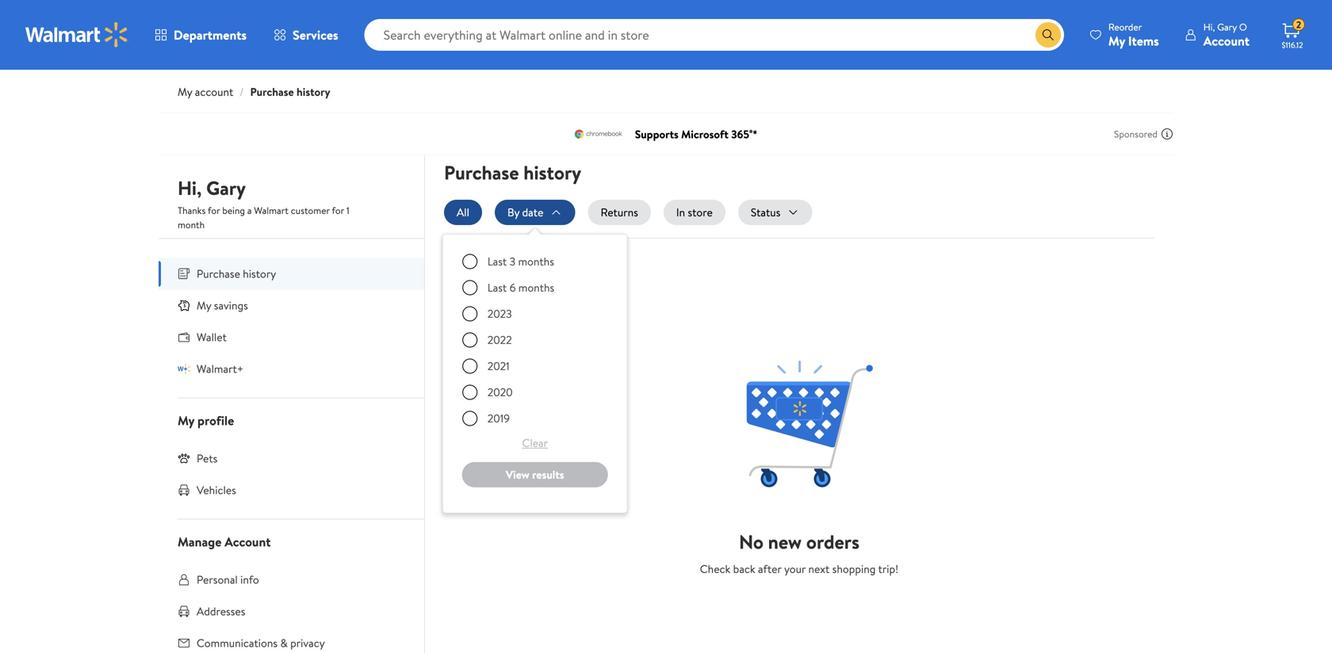 Task type: locate. For each thing, give the bounding box(es) containing it.
by
[[508, 205, 520, 220]]

1 vertical spatial purchase history
[[197, 266, 276, 282]]

walmart image
[[25, 22, 129, 48]]

1 vertical spatial last
[[488, 280, 507, 296]]

purchase history link up wallet link
[[159, 258, 424, 290]]

last
[[488, 254, 507, 269], [488, 280, 507, 296]]

info
[[241, 572, 259, 588]]

0 vertical spatial months
[[518, 254, 554, 269]]

account
[[1204, 32, 1250, 50], [225, 534, 271, 551]]

returns button
[[588, 200, 651, 225]]

my account / purchase history
[[178, 84, 330, 100]]

3 icon image from the top
[[178, 452, 190, 465]]

manage account
[[178, 534, 271, 551]]

purchase history link
[[250, 84, 330, 100], [159, 258, 424, 290]]

account left $116.12 at the top right of page
[[1204, 32, 1250, 50]]

clear button
[[462, 431, 608, 456]]

0 horizontal spatial account
[[225, 534, 271, 551]]

o
[[1240, 20, 1248, 34]]

next
[[809, 562, 830, 577]]

2021 radio
[[462, 359, 478, 374]]

&
[[280, 636, 288, 651]]

icon image left 'walmart+'
[[178, 363, 190, 376]]

purchase
[[250, 84, 294, 100], [444, 159, 519, 186], [197, 266, 240, 282]]

history up by date dropdown button
[[524, 159, 582, 186]]

1 vertical spatial purchase
[[444, 159, 519, 186]]

Search search field
[[365, 19, 1065, 51]]

months right 6 at the left of page
[[519, 280, 555, 296]]

hi, up thanks
[[178, 175, 202, 202]]

communications & privacy
[[197, 636, 325, 651]]

0 horizontal spatial purchase history
[[197, 266, 276, 282]]

history down services
[[297, 84, 330, 100]]

2 horizontal spatial history
[[524, 159, 582, 186]]

1 horizontal spatial account
[[1204, 32, 1250, 50]]

1 vertical spatial gary
[[206, 175, 246, 202]]

privacy
[[290, 636, 325, 651]]

2021
[[488, 359, 510, 374]]

purchase history
[[444, 159, 582, 186], [197, 266, 276, 282]]

0 vertical spatial history
[[297, 84, 330, 100]]

0 vertical spatial purchase history link
[[250, 84, 330, 100]]

1 months from the top
[[518, 254, 554, 269]]

orders
[[807, 529, 860, 556]]

customer
[[291, 204, 330, 217]]

purchase right /
[[250, 84, 294, 100]]

status
[[751, 205, 781, 220]]

my left profile at the bottom of the page
[[178, 412, 195, 430]]

0 vertical spatial purchase
[[250, 84, 294, 100]]

2 icon image from the top
[[178, 363, 190, 376]]

2019 radio
[[462, 411, 478, 427]]

pets
[[197, 451, 218, 467]]

in
[[677, 205, 686, 220]]

1 vertical spatial account
[[225, 534, 271, 551]]

being
[[222, 204, 245, 217]]

my profile
[[178, 412, 234, 430]]

communications & privacy link
[[159, 628, 424, 654]]

for left 1
[[332, 204, 344, 217]]

hi, left o
[[1204, 20, 1216, 34]]

status button
[[739, 200, 813, 225]]

my savings link
[[159, 290, 424, 322]]

months
[[518, 254, 554, 269], [519, 280, 555, 296]]

0 horizontal spatial hi,
[[178, 175, 202, 202]]

0 vertical spatial hi,
[[1204, 20, 1216, 34]]

0 horizontal spatial purchase
[[197, 266, 240, 282]]

0 vertical spatial account
[[1204, 32, 1250, 50]]

2022
[[488, 332, 512, 348]]

icon image inside my savings link
[[178, 299, 190, 312]]

2023
[[488, 306, 512, 322]]

1 icon image from the top
[[178, 299, 190, 312]]

1 vertical spatial icon image
[[178, 363, 190, 376]]

purchase up my savings
[[197, 266, 240, 282]]

results
[[532, 467, 565, 483]]

purchase history inside 'link'
[[197, 266, 276, 282]]

1 horizontal spatial purchase
[[250, 84, 294, 100]]

1 horizontal spatial purchase history
[[444, 159, 582, 186]]

history
[[297, 84, 330, 100], [524, 159, 582, 186], [243, 266, 276, 282]]

purchase history up by
[[444, 159, 582, 186]]

0 horizontal spatial history
[[243, 266, 276, 282]]

account
[[195, 84, 233, 100]]

2023 radio
[[462, 306, 478, 322]]

wallet link
[[159, 322, 424, 353]]

icon image inside walmart+ link
[[178, 363, 190, 376]]

0 vertical spatial last
[[488, 254, 507, 269]]

icon image left my savings
[[178, 299, 190, 312]]

1 horizontal spatial hi,
[[1204, 20, 1216, 34]]

store
[[688, 205, 713, 220]]

1 vertical spatial hi,
[[178, 175, 202, 202]]

no
[[739, 529, 764, 556]]

gary up being
[[206, 175, 246, 202]]

manage
[[178, 534, 222, 551]]

2 months from the top
[[519, 280, 555, 296]]

hi, inside hi, gary thanks for being a walmart customer for 1 month
[[178, 175, 202, 202]]

gary inside hi, gary o account
[[1218, 20, 1238, 34]]

1
[[347, 204, 350, 217]]

group
[[456, 248, 615, 501]]

my inside "reorder my items"
[[1109, 32, 1126, 50]]

purchase history link right /
[[250, 84, 330, 100]]

2 last from the top
[[488, 280, 507, 296]]

1 vertical spatial months
[[519, 280, 555, 296]]

3
[[510, 254, 516, 269]]

purchase up all
[[444, 159, 519, 186]]

account up info
[[225, 534, 271, 551]]

last left 3
[[488, 254, 507, 269]]

2 vertical spatial history
[[243, 266, 276, 282]]

hi, inside hi, gary o account
[[1204, 20, 1216, 34]]

icon image inside pets link
[[178, 452, 190, 465]]

gary left o
[[1218, 20, 1238, 34]]

icon image
[[178, 299, 190, 312], [178, 363, 190, 376], [178, 452, 190, 465]]

0 vertical spatial gary
[[1218, 20, 1238, 34]]

gary inside hi, gary thanks for being a walmart customer for 1 month
[[206, 175, 246, 202]]

my left savings
[[197, 298, 211, 313]]

group containing last 3 months
[[456, 248, 615, 501]]

gary for account
[[1218, 20, 1238, 34]]

a
[[247, 204, 252, 217]]

vehicles link
[[159, 475, 424, 507]]

0 horizontal spatial for
[[208, 204, 220, 217]]

gary
[[1218, 20, 1238, 34], [206, 175, 246, 202]]

my left items
[[1109, 32, 1126, 50]]

walmart+
[[197, 361, 244, 377]]

addresses link
[[159, 596, 424, 628]]

1 vertical spatial purchase history link
[[159, 258, 424, 290]]

my
[[1109, 32, 1126, 50], [178, 84, 192, 100], [197, 298, 211, 313], [178, 412, 195, 430]]

2 vertical spatial purchase
[[197, 266, 240, 282]]

0 vertical spatial purchase history
[[444, 159, 582, 186]]

0 horizontal spatial gary
[[206, 175, 246, 202]]

1 horizontal spatial for
[[332, 204, 344, 217]]

for
[[208, 204, 220, 217], [332, 204, 344, 217]]

0 vertical spatial icon image
[[178, 299, 190, 312]]

my left account at the top left of the page
[[178, 84, 192, 100]]

months right 3
[[518, 254, 554, 269]]

1 last from the top
[[488, 254, 507, 269]]

for left being
[[208, 204, 220, 217]]

2020
[[488, 385, 513, 400]]

purchase history up savings
[[197, 266, 276, 282]]

walmart+ link
[[159, 353, 424, 385]]

2 vertical spatial icon image
[[178, 452, 190, 465]]

hi, gary link
[[178, 175, 246, 208]]

icon image left pets
[[178, 452, 190, 465]]

list
[[443, 200, 1155, 513]]

check
[[700, 562, 731, 577]]

last left 6 at the left of page
[[488, 280, 507, 296]]

clear
[[522, 436, 548, 451]]

services button
[[260, 16, 352, 54]]

last 6 months
[[488, 280, 555, 296]]

in store
[[677, 205, 713, 220]]

last for last 3 months
[[488, 254, 507, 269]]

departments button
[[141, 16, 260, 54]]

history up savings
[[243, 266, 276, 282]]

1 horizontal spatial gary
[[1218, 20, 1238, 34]]

in store button
[[664, 200, 726, 225]]



Task type: vqa. For each thing, say whether or not it's contained in the screenshot.
&
yes



Task type: describe. For each thing, give the bounding box(es) containing it.
thanks
[[178, 204, 206, 217]]

2020 radio
[[462, 385, 478, 401]]

view
[[506, 467, 530, 483]]

hi, for account
[[1204, 20, 1216, 34]]

vehicles
[[197, 483, 236, 498]]

$116.12
[[1283, 40, 1304, 50]]

my account link
[[178, 84, 233, 100]]

my savings
[[197, 298, 248, 313]]

personal
[[197, 572, 238, 588]]

2 for from the left
[[332, 204, 344, 217]]

services
[[293, 26, 338, 44]]

6
[[510, 280, 516, 296]]

items
[[1129, 32, 1160, 50]]

hi, for thanks for being a walmart customer for 1 month
[[178, 175, 202, 202]]

2
[[1297, 18, 1302, 32]]

addresses
[[197, 604, 246, 620]]

/
[[240, 84, 244, 100]]

departments
[[174, 26, 247, 44]]

Last 3 months radio
[[462, 254, 478, 270]]

personal info link
[[159, 565, 424, 596]]

icon image for pets
[[178, 452, 190, 465]]

last for last 6 months
[[488, 280, 507, 296]]

Last 6 months radio
[[462, 280, 478, 296]]

view results button
[[462, 463, 608, 488]]

your
[[785, 562, 806, 577]]

1 vertical spatial history
[[524, 159, 582, 186]]

walmart
[[254, 204, 289, 217]]

savings
[[214, 298, 248, 313]]

gary for for
[[206, 175, 246, 202]]

communications
[[197, 636, 278, 651]]

hi, gary thanks for being a walmart customer for 1 month
[[178, 175, 350, 232]]

all
[[457, 205, 470, 220]]

returns
[[601, 205, 639, 220]]

after
[[759, 562, 782, 577]]

wallet
[[197, 330, 227, 345]]

back
[[734, 562, 756, 577]]

Walmart Site-Wide search field
[[365, 19, 1065, 51]]

date
[[522, 205, 544, 220]]

my for my profile
[[178, 412, 195, 430]]

1 horizontal spatial history
[[297, 84, 330, 100]]

profile
[[198, 412, 234, 430]]

no new orders check back after your next shopping trip!
[[700, 529, 899, 577]]

by date button
[[495, 200, 576, 225]]

2019
[[488, 411, 510, 426]]

icon image for my savings
[[178, 299, 190, 312]]

by date
[[508, 205, 544, 220]]

sponsored
[[1115, 127, 1158, 141]]

all button
[[444, 200, 482, 225]]

my for my savings
[[197, 298, 211, 313]]

search icon image
[[1042, 29, 1055, 41]]

my for my account / purchase history
[[178, 84, 192, 100]]

icon image for walmart+
[[178, 363, 190, 376]]

month
[[178, 218, 205, 232]]

last 3 months
[[488, 254, 554, 269]]

2022 radio
[[462, 332, 478, 348]]

2 horizontal spatial purchase
[[444, 159, 519, 186]]

purchase inside 'link'
[[197, 266, 240, 282]]

months for last 6 months
[[519, 280, 555, 296]]

reorder
[[1109, 20, 1143, 34]]

reorder my items
[[1109, 20, 1160, 50]]

personal info
[[197, 572, 259, 588]]

pets link
[[159, 443, 424, 475]]

view results
[[506, 467, 565, 483]]

list containing all
[[443, 200, 1155, 513]]

hi, gary o account
[[1204, 20, 1250, 50]]

new
[[769, 529, 802, 556]]

1 for from the left
[[208, 204, 220, 217]]

shopping
[[833, 562, 876, 577]]

trip!
[[879, 562, 899, 577]]

months for last 3 months
[[518, 254, 554, 269]]



